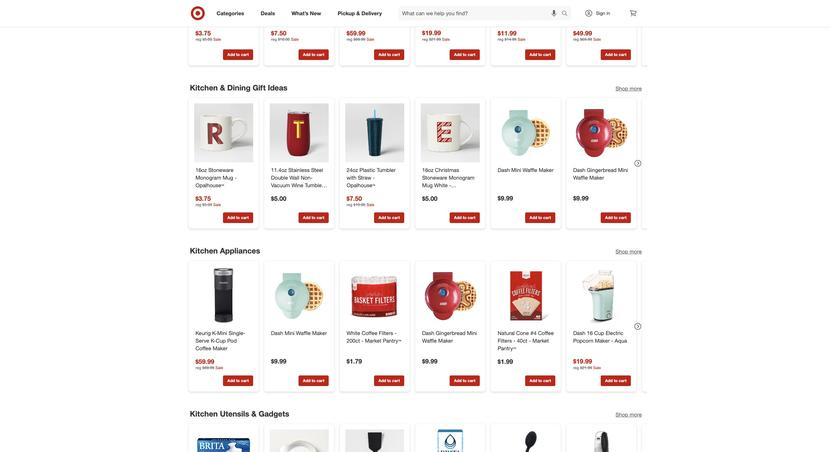 Task type: describe. For each thing, give the bounding box(es) containing it.
delivery
[[362, 10, 382, 16]]

more for gadgets
[[630, 412, 642, 418]]

natural cone #4 coffee filters - 40ct - market pantry™ link
[[498, 330, 554, 352]]

single- for leftmost keurig k-mini single- serve k-cup pod coffee maker link
[[229, 330, 245, 337]]

monogram for second 16oz stoneware monogram mug - opalhouse™ link
[[196, 174, 221, 181]]

& right utensils
[[251, 409, 257, 419]]

200ct
[[347, 338, 360, 344]]

coffee inside white coffee filters - 200ct - market pantry™
[[362, 330, 378, 337]]

new
[[310, 10, 321, 16]]

presets
[[581, 16, 599, 23]]

0 vertical spatial dash 16 cup electric popcorn maker - aqua
[[422, 1, 476, 15]]

0 vertical spatial $59.99 reg $89.99 sale
[[347, 29, 374, 42]]

40oz
[[498, 1, 509, 8]]

keurig for topmost keurig k-mini single- serve k-cup pod coffee maker link
[[347, 1, 362, 8]]

fryer
[[602, 9, 614, 15]]

shop more button for gadgets
[[616, 411, 642, 419]]

#4
[[531, 330, 537, 337]]

search
[[559, 10, 575, 17]]

lid
[[296, 189, 303, 196]]

kitchen & dining gift ideas
[[190, 83, 287, 92]]

sale inside gourmia 6-qt digital window air fryer with 12 presets & guided cooking black $49.99 reg $69.99 sale
[[594, 37, 601, 42]]

gift
[[253, 83, 266, 92]]

categories link
[[211, 6, 253, 21]]

white inside 16oz christmas stoneware monogram mug white - wondershop™ $5.00
[[434, 182, 448, 189]]

24oz for 24oz plastic tumbler with straw - opalhouse™ link to the bottom
[[347, 167, 358, 173]]

1 horizontal spatial dash 16 cup electric popcorn maker - aqua
[[574, 330, 627, 344]]

electric for the bottom dash 16 cup electric popcorn maker - aqua 'link'
[[606, 330, 624, 337]]

$11.99
[[498, 29, 517, 37]]

$7.50 for 24oz plastic tumbler with straw - opalhouse™ link to the top
[[271, 29, 286, 37]]

natural cone #4 coffee filters - 40ct - market pantry™
[[498, 330, 554, 352]]

12
[[574, 16, 580, 23]]

$3.75 for first 16oz stoneware monogram mug - opalhouse™ link from the top
[[196, 29, 211, 37]]

sign in link
[[580, 6, 621, 21]]

0 horizontal spatial dash gingerbread mini waffle maker
[[422, 330, 477, 344]]

guided
[[605, 16, 623, 23]]

0 vertical spatial dash gingerbread mini waffle maker link
[[574, 166, 630, 182]]

11.4oz
[[271, 167, 287, 173]]

$11.99 reg $14.99 sale
[[498, 29, 526, 42]]

kitchen for kitchen appliances
[[190, 246, 218, 255]]

0 vertical spatial dash mini waffle maker
[[498, 167, 554, 173]]

$89.99 for leftmost keurig k-mini single- serve k-cup pod coffee maker link
[[202, 366, 214, 371]]

0 horizontal spatial 24oz plastic tumbler with straw - opalhouse™
[[271, 1, 320, 23]]

0 horizontal spatial dash mini waffle maker
[[271, 330, 327, 337]]

market inside natural cone #4 coffee filters - 40ct - market pantry™
[[533, 338, 549, 344]]

dining
[[227, 83, 251, 92]]

1 vertical spatial dash 16 cup electric popcorn maker - aqua link
[[574, 330, 630, 345]]

non-
[[301, 174, 313, 181]]

kitchen for kitchen & dining gift ideas
[[190, 83, 218, 92]]

0 horizontal spatial keurig k-mini single- serve k-cup pod coffee maker
[[196, 330, 245, 352]]

deals link
[[255, 6, 283, 21]]

sign in
[[597, 10, 611, 16]]

$1.79
[[347, 357, 362, 365]]

plastic for 24oz plastic tumbler with straw - opalhouse™ link to the top
[[284, 1, 300, 8]]

shop for gadgets
[[616, 412, 629, 418]]

40oz stainless steel straw tumbler - embark™ link
[[498, 1, 554, 24]]

- inside 40oz stainless steel straw tumbler - embark™
[[533, 9, 535, 15]]

0 vertical spatial 24oz plastic tumbler with straw - opalhouse™ link
[[271, 1, 328, 24]]

reg inside '$11.99 reg $14.99 sale'
[[498, 37, 504, 42]]

coffee inside natural cone #4 coffee filters - 40ct - market pantry™
[[538, 330, 554, 337]]

sign
[[597, 10, 606, 16]]

shop more for gadgets
[[616, 412, 642, 418]]

0 horizontal spatial keurig k-mini single- serve k-cup pod coffee maker link
[[196, 330, 252, 352]]

what's
[[292, 10, 309, 16]]

1 horizontal spatial 24oz plastic tumbler with straw - opalhouse™
[[347, 167, 396, 189]]

- inside 16oz christmas stoneware monogram mug white - wondershop™ $5.00
[[449, 182, 452, 189]]

nylon solid spoon - room essentials™ image
[[497, 430, 556, 452]]

11.4oz stainless steel double wall non- vacuum wine tumbler with slide lid link
[[271, 166, 328, 196]]

$19.99 for the topmost dash 16 cup electric popcorn maker - aqua 'link'
[[422, 29, 441, 36]]

white coffee filters - 200ct - market pantry™ link
[[347, 330, 403, 345]]

shop more button for gift
[[616, 85, 642, 92]]

$10.00 for 24oz plastic tumbler with straw - opalhouse™ link to the bottom
[[354, 202, 366, 207]]

stainless for 40oz stainless steel straw tumbler - embark™
[[511, 1, 532, 8]]

white coffee filters - 200ct - market pantry™
[[347, 330, 401, 344]]

wine
[[292, 182, 303, 189]]

gourmia 6-qt digital window air fryer with 12 presets & guided cooking black $49.99 reg $69.99 sale
[[574, 1, 625, 42]]

40oz stainless steel straw tumbler - embark™
[[498, 1, 546, 23]]

2 more from the top
[[630, 248, 642, 255]]

air
[[594, 9, 601, 15]]

1 vertical spatial $59.99 reg $89.99 sale
[[196, 358, 223, 371]]

$7.50 reg $10.00 sale for 24oz plastic tumbler with straw - opalhouse™ link to the bottom
[[347, 194, 374, 207]]

pod for topmost keurig k-mini single- serve k-cup pod coffee maker link
[[379, 9, 388, 15]]

aqua for the topmost dash 16 cup electric popcorn maker - aqua 'link'
[[464, 9, 476, 15]]

1 horizontal spatial $59.99
[[347, 29, 366, 37]]

1 horizontal spatial keurig k-mini single- serve k-cup pod coffee maker
[[347, 1, 397, 23]]

1 horizontal spatial straw
[[358, 174, 372, 181]]

0 vertical spatial dash gingerbread mini waffle maker
[[574, 167, 628, 181]]

tumbler inside 40oz stainless steel straw tumbler - embark™
[[513, 9, 532, 15]]

pickup & delivery
[[338, 10, 382, 16]]

reg inside gourmia 6-qt digital window air fryer with 12 presets & guided cooking black $49.99 reg $69.99 sale
[[574, 37, 579, 42]]

What can we help you find? suggestions appear below search field
[[399, 6, 564, 21]]

search button
[[559, 6, 575, 22]]

$14.99
[[505, 37, 517, 42]]

pod for leftmost keurig k-mini single- serve k-cup pod coffee maker link
[[227, 338, 237, 344]]

dash for topmost dash gingerbread mini waffle maker "link"
[[574, 167, 586, 173]]

popcorn for the bottom dash 16 cup electric popcorn maker - aqua 'link'
[[574, 338, 594, 344]]

2 shop more from the top
[[616, 248, 642, 255]]

with inside 11.4oz stainless steel double wall non- vacuum wine tumbler with slide lid $5.00
[[271, 189, 281, 196]]

monogram for first 16oz stoneware monogram mug - opalhouse™ link from the top
[[196, 9, 221, 15]]

$49.99
[[574, 29, 592, 37]]

serve for leftmost keurig k-mini single- serve k-cup pod coffee maker link
[[196, 338, 209, 344]]

more for gift
[[630, 85, 642, 92]]

appliances
[[220, 246, 260, 255]]

40ct
[[517, 338, 528, 344]]

utensils
[[220, 409, 249, 419]]

2 shop from the top
[[616, 248, 629, 255]]

1 vertical spatial dash gingerbread mini waffle maker link
[[422, 330, 479, 345]]

what's new
[[292, 10, 321, 16]]

steel for 11.4oz stainless steel double wall non- vacuum wine tumbler with slide lid $5.00
[[311, 167, 323, 173]]

wondershop™
[[422, 189, 455, 196]]

natural
[[498, 330, 515, 337]]

$21.99 for the bottom dash 16 cup electric popcorn maker - aqua 'link'
[[581, 365, 592, 370]]

6-
[[596, 1, 601, 8]]

gourmia 6-qt digital window air fryer with 12 presets & guided cooking black link
[[574, 1, 630, 31]]

24oz for 24oz plastic tumbler with straw - opalhouse™ link to the top
[[271, 1, 283, 8]]



Task type: locate. For each thing, give the bounding box(es) containing it.
natural cone #4 coffee filters - 40ct - market pantry™ image
[[497, 267, 556, 326]]

$5.00 inside 16oz christmas stoneware monogram mug white - wondershop™ $5.00
[[422, 194, 438, 202]]

black
[[595, 24, 608, 31]]

0 vertical spatial stoneware
[[208, 1, 234, 8]]

16oz christmas stoneware monogram mug white - wondershop™ link
[[422, 166, 479, 196]]

gingerbread for bottommost dash gingerbread mini waffle maker "link"
[[436, 330, 466, 337]]

1 horizontal spatial filters
[[498, 338, 512, 344]]

0 horizontal spatial pod
[[227, 338, 237, 344]]

24oz plastic tumbler with straw - opalhouse™ image
[[345, 103, 404, 162], [345, 103, 404, 162]]

0 horizontal spatial dash mini waffle maker link
[[271, 330, 328, 337]]

plastic
[[284, 1, 300, 8], [360, 167, 375, 173]]

mug for second 16oz stoneware monogram mug - opalhouse™ link
[[223, 174, 233, 181]]

stainless for 11.4oz stainless steel double wall non- vacuum wine tumbler with slide lid $5.00
[[288, 167, 310, 173]]

0 vertical spatial $89.99
[[354, 37, 366, 42]]

solid turner spatula - room essentials™ image
[[345, 430, 404, 452]]

0 horizontal spatial steel
[[311, 167, 323, 173]]

tumbler inside 11.4oz stainless steel double wall non- vacuum wine tumbler with slide lid $5.00
[[305, 182, 324, 189]]

1 shop more from the top
[[616, 85, 642, 92]]

dash for bottommost dash gingerbread mini waffle maker "link"
[[422, 330, 435, 337]]

1 horizontal spatial pantry™
[[498, 345, 516, 352]]

add
[[227, 52, 235, 57], [303, 52, 311, 57], [379, 52, 386, 57], [454, 52, 462, 57], [530, 52, 537, 57], [606, 52, 613, 57], [227, 215, 235, 220], [303, 215, 311, 220], [379, 215, 386, 220], [454, 215, 462, 220], [530, 215, 537, 220], [606, 215, 613, 220], [227, 378, 235, 383], [303, 378, 311, 383], [379, 378, 386, 383], [454, 378, 462, 383], [530, 378, 537, 383], [606, 378, 613, 383]]

0 horizontal spatial market
[[365, 338, 382, 344]]

1 horizontal spatial $89.99
[[354, 37, 366, 42]]

& inside gourmia 6-qt digital window air fryer with 12 presets & guided cooking black $49.99 reg $69.99 sale
[[600, 16, 604, 23]]

0 vertical spatial 16oz stoneware monogram mug - opalhouse™
[[196, 1, 237, 23]]

0 vertical spatial $19.99
[[422, 29, 441, 36]]

3 shop more from the top
[[616, 412, 642, 418]]

0 vertical spatial dash mini waffle maker link
[[498, 166, 554, 174]]

3 kitchen from the top
[[190, 409, 218, 419]]

2 vertical spatial stoneware
[[422, 174, 448, 181]]

0 horizontal spatial electric
[[455, 1, 473, 8]]

1 shop from the top
[[616, 85, 629, 92]]

mug inside 16oz christmas stoneware monogram mug white - wondershop™ $5.00
[[422, 182, 433, 189]]

24oz plastic tumbler with straw - opalhouse™
[[271, 1, 320, 23], [347, 167, 396, 189]]

$7.50 for 24oz plastic tumbler with straw - opalhouse™ link to the bottom
[[347, 194, 362, 202]]

categories
[[217, 10, 244, 16]]

kitchen appliances
[[190, 246, 260, 255]]

0 vertical spatial shop more button
[[616, 85, 642, 92]]

& down sign
[[600, 16, 604, 23]]

$19.99 reg $21.99 sale
[[422, 29, 450, 42], [574, 357, 601, 370]]

$5.00
[[202, 37, 212, 42], [271, 194, 286, 202], [422, 194, 438, 202], [202, 202, 212, 207]]

ideas
[[268, 83, 287, 92]]

1 horizontal spatial keurig
[[347, 1, 362, 8]]

16oz christmas stoneware monogram mug white - wondershop™ $5.00
[[422, 167, 475, 202]]

in
[[607, 10, 611, 16]]

more
[[630, 85, 642, 92], [630, 248, 642, 255], [630, 412, 642, 418]]

1 vertical spatial shop more
[[616, 248, 642, 255]]

1 vertical spatial electric
[[606, 330, 624, 337]]

dash gingerbread mini waffle maker
[[574, 167, 628, 181], [422, 330, 477, 344]]

dash
[[422, 1, 435, 8], [498, 167, 510, 173], [574, 167, 586, 173], [271, 330, 283, 337], [422, 330, 435, 337], [574, 330, 586, 337]]

1 vertical spatial dash mini waffle maker link
[[271, 330, 328, 337]]

cooking
[[574, 24, 593, 31]]

dash for the bottom dash 16 cup electric popcorn maker - aqua 'link'
[[574, 330, 586, 337]]

vacuum
[[271, 182, 290, 189]]

with inside gourmia 6-qt digital window air fryer with 12 presets & guided cooking black $49.99 reg $69.99 sale
[[616, 9, 625, 15]]

shop more
[[616, 85, 642, 92], [616, 248, 642, 255], [616, 412, 642, 418]]

kitchen for kitchen utensils & gadgets
[[190, 409, 218, 419]]

0 horizontal spatial $21.99
[[429, 37, 441, 42]]

0 vertical spatial $7.50
[[271, 29, 286, 37]]

0 vertical spatial $21.99
[[429, 37, 441, 42]]

dash gingerbread mini waffle maker image
[[572, 103, 631, 162], [572, 103, 631, 162], [421, 267, 480, 326], [421, 267, 480, 326]]

1 $3.75 reg $5.00 sale from the top
[[196, 29, 221, 42]]

aqua
[[464, 9, 476, 15], [615, 338, 627, 344]]

pantry™ inside white coffee filters - 200ct - market pantry™
[[383, 338, 401, 344]]

0 vertical spatial aqua
[[464, 9, 476, 15]]

1 horizontal spatial $21.99
[[581, 365, 592, 370]]

dash gingerbread mini waffle maker link
[[574, 166, 630, 182], [422, 330, 479, 345]]

single- for topmost keurig k-mini single- serve k-cup pod coffee maker link
[[380, 1, 397, 8]]

dash 16 cup electric popcorn maker - aqua image
[[572, 267, 631, 326], [572, 267, 631, 326]]

cone
[[517, 330, 529, 337]]

stoneware inside 16oz christmas stoneware monogram mug white - wondershop™ $5.00
[[422, 174, 448, 181]]

market right 200ct at the bottom of the page
[[365, 338, 382, 344]]

mug
[[223, 9, 233, 15], [223, 174, 233, 181], [422, 182, 433, 189]]

& right pickup
[[357, 10, 360, 16]]

2 16oz stoneware monogram mug - opalhouse™ link from the top
[[196, 166, 252, 189]]

$69.99
[[581, 37, 592, 42]]

with
[[271, 9, 281, 15], [616, 9, 625, 15], [347, 174, 357, 181], [271, 189, 281, 196]]

popcorn
[[422, 9, 443, 15], [574, 338, 594, 344]]

1 more from the top
[[630, 85, 642, 92]]

market
[[365, 338, 382, 344], [533, 338, 549, 344]]

1 16oz stoneware monogram mug - opalhouse™ link from the top
[[196, 1, 252, 24]]

kitchen
[[190, 83, 218, 92], [190, 246, 218, 255], [190, 409, 218, 419]]

1 vertical spatial keurig k-mini single- serve k-cup pod coffee maker link
[[196, 330, 252, 352]]

1 horizontal spatial market
[[533, 338, 549, 344]]

$19.99
[[422, 29, 441, 36], [574, 357, 592, 365]]

$3.75 for second 16oz stoneware monogram mug - opalhouse™ link
[[196, 194, 211, 202]]

1 horizontal spatial serve
[[347, 9, 361, 15]]

keurig
[[347, 1, 362, 8], [196, 330, 211, 337]]

2 market from the left
[[533, 338, 549, 344]]

1 horizontal spatial dash mini waffle maker link
[[498, 166, 554, 174]]

plastic for 24oz plastic tumbler with straw - opalhouse™ link to the bottom
[[360, 167, 375, 173]]

0 vertical spatial dash 16 cup electric popcorn maker - aqua link
[[422, 1, 479, 16]]

wide-fluted stoneware spoon rest cream - hearth & hand™ with magnolia image
[[270, 430, 329, 452], [270, 430, 329, 452]]

gourmia
[[574, 1, 594, 8]]

0 horizontal spatial 24oz
[[271, 1, 283, 8]]

16oz stoneware monogram mug - opalhouse™ link
[[196, 1, 252, 24], [196, 166, 252, 189]]

filters inside white coffee filters - 200ct - market pantry™
[[379, 330, 393, 337]]

0 horizontal spatial straw
[[282, 9, 296, 15]]

reg
[[422, 37, 428, 42], [196, 37, 201, 42], [271, 37, 277, 42], [347, 37, 353, 42], [498, 37, 504, 42], [574, 37, 579, 42], [196, 202, 201, 207], [347, 202, 353, 207], [574, 365, 579, 370], [196, 366, 201, 371]]

white
[[434, 182, 448, 189], [347, 330, 360, 337]]

$5.00 inside 11.4oz stainless steel double wall non- vacuum wine tumbler with slide lid $5.00
[[271, 194, 286, 202]]

0 horizontal spatial dash 16 cup electric popcorn maker - aqua link
[[422, 1, 479, 16]]

1 vertical spatial more
[[630, 248, 642, 255]]

1 horizontal spatial single-
[[380, 1, 397, 8]]

3 shop from the top
[[616, 412, 629, 418]]

qt
[[601, 1, 606, 8]]

0 horizontal spatial $59.99
[[196, 358, 214, 365]]

& left 'dining' in the left of the page
[[220, 83, 225, 92]]

stainless right '40oz'
[[511, 1, 532, 8]]

1 vertical spatial pantry™
[[498, 345, 516, 352]]

2 vertical spatial shop more button
[[616, 411, 642, 419]]

1 vertical spatial 24oz
[[347, 167, 358, 173]]

0 horizontal spatial $19.99
[[422, 29, 441, 36]]

to
[[236, 52, 240, 57], [312, 52, 316, 57], [387, 52, 391, 57], [463, 52, 467, 57], [539, 52, 542, 57], [614, 52, 618, 57], [236, 215, 240, 220], [312, 215, 316, 220], [387, 215, 391, 220], [463, 215, 467, 220], [539, 215, 542, 220], [614, 215, 618, 220], [236, 378, 240, 383], [312, 378, 316, 383], [387, 378, 391, 383], [463, 378, 467, 383], [539, 378, 542, 383], [614, 378, 618, 383]]

2 kitchen from the top
[[190, 246, 218, 255]]

mug for first 16oz stoneware monogram mug - opalhouse™ link from the top
[[223, 9, 233, 15]]

dash mini waffle maker image
[[497, 103, 556, 162], [497, 103, 556, 162], [270, 267, 329, 326], [270, 267, 329, 326]]

sale inside '$11.99 reg $14.99 sale'
[[518, 37, 526, 42]]

1 horizontal spatial keurig k-mini single- serve k-cup pod coffee maker link
[[347, 1, 403, 24]]

0 horizontal spatial $7.50
[[271, 29, 286, 37]]

$3.75 reg $5.00 sale
[[196, 29, 221, 42], [196, 194, 221, 207]]

1 vertical spatial 16
[[587, 330, 593, 337]]

window
[[574, 9, 593, 15]]

what's new link
[[286, 6, 330, 21]]

1 market from the left
[[365, 338, 382, 344]]

monogram
[[196, 9, 221, 15], [196, 174, 221, 181], [449, 174, 475, 181]]

slide
[[282, 189, 294, 196]]

$7.50 reg $10.00 sale for 24oz plastic tumbler with straw - opalhouse™ link to the top
[[271, 29, 299, 42]]

0 vertical spatial 24oz plastic tumbler with straw - opalhouse™
[[271, 1, 320, 23]]

1 vertical spatial 24oz plastic tumbler with straw - opalhouse™ link
[[347, 166, 403, 189]]

0 vertical spatial $3.75
[[196, 29, 211, 37]]

1 $3.75 from the top
[[196, 29, 211, 37]]

keurig k-mini single-serve k-cup pod coffee maker image
[[194, 267, 253, 326], [194, 267, 253, 326]]

white inside white coffee filters - 200ct - market pantry™
[[347, 330, 360, 337]]

2 vertical spatial kitchen
[[190, 409, 218, 419]]

2 $3.75 from the top
[[196, 194, 211, 202]]

1 vertical spatial $21.99
[[581, 365, 592, 370]]

white up 200ct at the bottom of the page
[[347, 330, 360, 337]]

1 vertical spatial keurig
[[196, 330, 211, 337]]

1 vertical spatial steel
[[311, 167, 323, 173]]

11.4oz stainless steel double wall non-vacuum wine tumbler with slide lid image
[[270, 103, 329, 162], [270, 103, 329, 162]]

serve
[[347, 9, 361, 15], [196, 338, 209, 344]]

pickup
[[338, 10, 355, 16]]

16oz christmas stoneware monogram mug white - wondershop™ image
[[421, 103, 480, 162], [421, 103, 480, 162]]

1 vertical spatial stoneware
[[208, 167, 234, 173]]

$59.99
[[347, 29, 366, 37], [196, 358, 214, 365]]

dash 16 cup electric popcorn maker - aqua
[[422, 1, 476, 15], [574, 330, 627, 344]]

steel inside 40oz stainless steel straw tumbler - embark™
[[534, 1, 546, 8]]

1 horizontal spatial 24oz
[[347, 167, 358, 173]]

$7.50 reg $10.00 sale
[[271, 29, 299, 42], [347, 194, 374, 207]]

0 vertical spatial single-
[[380, 1, 397, 8]]

1 horizontal spatial white
[[434, 182, 448, 189]]

2 $3.75 reg $5.00 sale from the top
[[196, 194, 221, 207]]

pickup & delivery link
[[332, 6, 391, 21]]

coffee
[[347, 16, 363, 23], [362, 330, 378, 337], [538, 330, 554, 337], [196, 345, 211, 352]]

oxo soft handled can opener image
[[572, 430, 631, 452], [572, 430, 631, 452]]

$89.99
[[354, 37, 366, 42], [202, 366, 214, 371]]

gadgets
[[259, 409, 289, 419]]

filters
[[379, 330, 393, 337], [498, 338, 512, 344]]

1 horizontal spatial $59.99 reg $89.99 sale
[[347, 29, 374, 42]]

steel up "non-"
[[311, 167, 323, 173]]

0 horizontal spatial dash gingerbread mini waffle maker link
[[422, 330, 479, 345]]

2 vertical spatial more
[[630, 412, 642, 418]]

1 vertical spatial 16oz stoneware monogram mug - opalhouse™ link
[[196, 166, 252, 189]]

1 vertical spatial $7.50
[[347, 194, 362, 202]]

0 horizontal spatial single-
[[229, 330, 245, 337]]

stainless inside 40oz stainless steel straw tumbler - embark™
[[511, 1, 532, 8]]

dash 16 cup electric popcorn maker - aqua link
[[422, 1, 479, 16], [574, 330, 630, 345]]

1 vertical spatial 16oz stoneware monogram mug - opalhouse™
[[196, 167, 237, 189]]

shop more button
[[616, 85, 642, 92], [616, 248, 642, 256], [616, 411, 642, 419]]

cup
[[443, 1, 453, 8], [367, 9, 377, 15], [595, 330, 605, 337], [216, 338, 226, 344]]

0 horizontal spatial filters
[[379, 330, 393, 337]]

0 vertical spatial shop more
[[616, 85, 642, 92]]

waffle
[[523, 167, 538, 173], [574, 174, 588, 181], [296, 330, 311, 337], [422, 338, 437, 344]]

&
[[357, 10, 360, 16], [600, 16, 604, 23], [220, 83, 225, 92], [251, 409, 257, 419]]

brita replacement water filters for brita water pitchers and dispensers image
[[194, 430, 253, 452], [194, 430, 253, 452]]

3 shop more button from the top
[[616, 411, 642, 419]]

dash mini waffle maker
[[498, 167, 554, 173], [271, 330, 327, 337]]

1 horizontal spatial $10.00
[[354, 202, 366, 207]]

1 vertical spatial $89.99
[[202, 366, 214, 371]]

straw inside 40oz stainless steel straw tumbler - embark™
[[498, 9, 511, 15]]

1 horizontal spatial electric
[[606, 330, 624, 337]]

add to cart
[[227, 52, 249, 57], [303, 52, 324, 57], [379, 52, 400, 57], [454, 52, 476, 57], [530, 52, 551, 57], [606, 52, 627, 57], [227, 215, 249, 220], [303, 215, 324, 220], [379, 215, 400, 220], [454, 215, 476, 220], [530, 215, 551, 220], [606, 215, 627, 220], [227, 378, 249, 383], [303, 378, 324, 383], [379, 378, 400, 383], [454, 378, 476, 383], [530, 378, 551, 383], [606, 378, 627, 383]]

gingerbread for topmost dash gingerbread mini waffle maker "link"
[[587, 167, 617, 173]]

christmas
[[435, 167, 459, 173]]

steel for 40oz stainless steel straw tumbler - embark™
[[534, 1, 546, 8]]

market inside white coffee filters - 200ct - market pantry™
[[365, 338, 382, 344]]

0 vertical spatial plastic
[[284, 1, 300, 8]]

$19.99 reg $21.99 sale for the bottom dash 16 cup electric popcorn maker - aqua 'link'
[[574, 357, 601, 370]]

24oz plastic tumbler with straw - opalhouse™ link
[[271, 1, 328, 24], [347, 166, 403, 189]]

white coffee filters - 200ct - market pantry™ image
[[345, 267, 404, 326]]

0 vertical spatial pod
[[379, 9, 388, 15]]

2 vertical spatial shop
[[616, 412, 629, 418]]

digital
[[608, 1, 623, 8]]

aqua for the bottom dash 16 cup electric popcorn maker - aqua 'link'
[[615, 338, 627, 344]]

$19.99 for the bottom dash 16 cup electric popcorn maker - aqua 'link'
[[574, 357, 592, 365]]

$19.99 reg $21.99 sale for the topmost dash 16 cup electric popcorn maker - aqua 'link'
[[422, 29, 450, 42]]

16oz inside 16oz christmas stoneware monogram mug white - wondershop™ $5.00
[[422, 167, 434, 173]]

$1.99
[[498, 358, 513, 365]]

shop for gift
[[616, 85, 629, 92]]

electric for the topmost dash 16 cup electric popcorn maker - aqua 'link'
[[455, 1, 473, 8]]

2 horizontal spatial straw
[[498, 9, 511, 15]]

16 for the bottom dash 16 cup electric popcorn maker - aqua 'link'
[[587, 330, 593, 337]]

monogram inside 16oz christmas stoneware monogram mug white - wondershop™ $5.00
[[449, 174, 475, 181]]

1 horizontal spatial dash gingerbread mini waffle maker link
[[574, 166, 630, 182]]

0 horizontal spatial dash 16 cup electric popcorn maker - aqua
[[422, 1, 476, 15]]

steel left search button
[[534, 1, 546, 8]]

$21.99 for the topmost dash 16 cup electric popcorn maker - aqua 'link'
[[429, 37, 441, 42]]

1 16oz stoneware monogram mug - opalhouse™ from the top
[[196, 1, 237, 23]]

1 horizontal spatial $19.99 reg $21.99 sale
[[574, 357, 601, 370]]

0 vertical spatial popcorn
[[422, 9, 443, 15]]

1 vertical spatial keurig k-mini single- serve k-cup pod coffee maker
[[196, 330, 245, 352]]

stainless up wall
[[288, 167, 310, 173]]

0 vertical spatial filters
[[379, 330, 393, 337]]

11.4oz stainless steel double wall non- vacuum wine tumbler with slide lid $5.00
[[271, 167, 324, 202]]

2 shop more button from the top
[[616, 248, 642, 256]]

0 vertical spatial kitchen
[[190, 83, 218, 92]]

0 horizontal spatial $19.99 reg $21.99 sale
[[422, 29, 450, 42]]

market down #4
[[533, 338, 549, 344]]

single-
[[380, 1, 397, 8], [229, 330, 245, 337]]

16 for the topmost dash 16 cup electric popcorn maker - aqua 'link'
[[436, 1, 442, 8]]

filters inside natural cone #4 coffee filters - 40ct - market pantry™
[[498, 338, 512, 344]]

$10.00 for 24oz plastic tumbler with straw - opalhouse™ link to the top
[[278, 37, 290, 42]]

pantry™ inside natural cone #4 coffee filters - 40ct - market pantry™
[[498, 345, 516, 352]]

dash for the topmost dash 16 cup electric popcorn maker - aqua 'link'
[[422, 1, 435, 8]]

0 horizontal spatial 24oz plastic tumbler with straw - opalhouse™ link
[[271, 1, 328, 24]]

1 vertical spatial dash gingerbread mini waffle maker
[[422, 330, 477, 344]]

popcorn for the topmost dash 16 cup electric popcorn maker - aqua 'link'
[[422, 9, 443, 15]]

sale
[[442, 37, 450, 42], [213, 37, 221, 42], [291, 37, 299, 42], [367, 37, 374, 42], [518, 37, 526, 42], [594, 37, 601, 42], [213, 202, 221, 207], [367, 202, 374, 207], [594, 365, 601, 370], [215, 366, 223, 371]]

1 horizontal spatial $7.50 reg $10.00 sale
[[347, 194, 374, 207]]

tumbler
[[301, 1, 320, 8], [513, 9, 532, 15], [377, 167, 396, 173], [305, 182, 324, 189]]

deals
[[261, 10, 275, 16]]

$9.99
[[498, 194, 513, 202], [574, 194, 589, 202], [271, 357, 286, 365], [422, 357, 438, 365]]

-
[[235, 9, 237, 15], [297, 9, 299, 15], [460, 9, 462, 15], [533, 9, 535, 15], [235, 174, 237, 181], [373, 174, 375, 181], [449, 182, 452, 189], [395, 330, 397, 337], [362, 338, 364, 344], [514, 338, 516, 344], [529, 338, 531, 344], [612, 338, 614, 344]]

1 horizontal spatial dash mini waffle maker
[[498, 167, 554, 173]]

1 vertical spatial white
[[347, 330, 360, 337]]

0 vertical spatial gingerbread
[[587, 167, 617, 173]]

brita advanced replacement water filter for pitchers image
[[421, 430, 480, 452], [421, 430, 480, 452]]

1 kitchen from the top
[[190, 83, 218, 92]]

3 more from the top
[[630, 412, 642, 418]]

keurig for leftmost keurig k-mini single- serve k-cup pod coffee maker link
[[196, 330, 211, 337]]

serve for topmost keurig k-mini single- serve k-cup pod coffee maker link
[[347, 9, 361, 15]]

kitchen utensils & gadgets
[[190, 409, 289, 419]]

1 vertical spatial 24oz plastic tumbler with straw - opalhouse™
[[347, 167, 396, 189]]

steel inside 11.4oz stainless steel double wall non- vacuum wine tumbler with slide lid $5.00
[[311, 167, 323, 173]]

1 vertical spatial filters
[[498, 338, 512, 344]]

embark™
[[498, 16, 519, 23]]

1 vertical spatial $19.99
[[574, 357, 592, 365]]

1 shop more button from the top
[[616, 85, 642, 92]]

wall
[[290, 174, 299, 181]]

0 vertical spatial stainless
[[511, 1, 532, 8]]

steel
[[534, 1, 546, 8], [311, 167, 323, 173]]

2 16oz stoneware monogram mug - opalhouse™ from the top
[[196, 167, 237, 189]]

1 vertical spatial aqua
[[615, 338, 627, 344]]

shop more for gift
[[616, 85, 642, 92]]

0 vertical spatial 16
[[436, 1, 442, 8]]

0 vertical spatial keurig k-mini single- serve k-cup pod coffee maker link
[[347, 1, 403, 24]]

16oz stoneware monogram mug - opalhouse™ image
[[194, 103, 253, 162], [194, 103, 253, 162]]

0 vertical spatial 24oz
[[271, 1, 283, 8]]

electric
[[455, 1, 473, 8], [606, 330, 624, 337]]

stoneware
[[208, 1, 234, 8], [208, 167, 234, 173], [422, 174, 448, 181]]

stainless inside 11.4oz stainless steel double wall non- vacuum wine tumbler with slide lid $5.00
[[288, 167, 310, 173]]

double
[[271, 174, 288, 181]]

1 vertical spatial popcorn
[[574, 338, 594, 344]]

$89.99 for topmost keurig k-mini single- serve k-cup pod coffee maker link
[[354, 37, 366, 42]]

white up wondershop™
[[434, 182, 448, 189]]

1 horizontal spatial stainless
[[511, 1, 532, 8]]



Task type: vqa. For each thing, say whether or not it's contained in the screenshot.
the Qty
no



